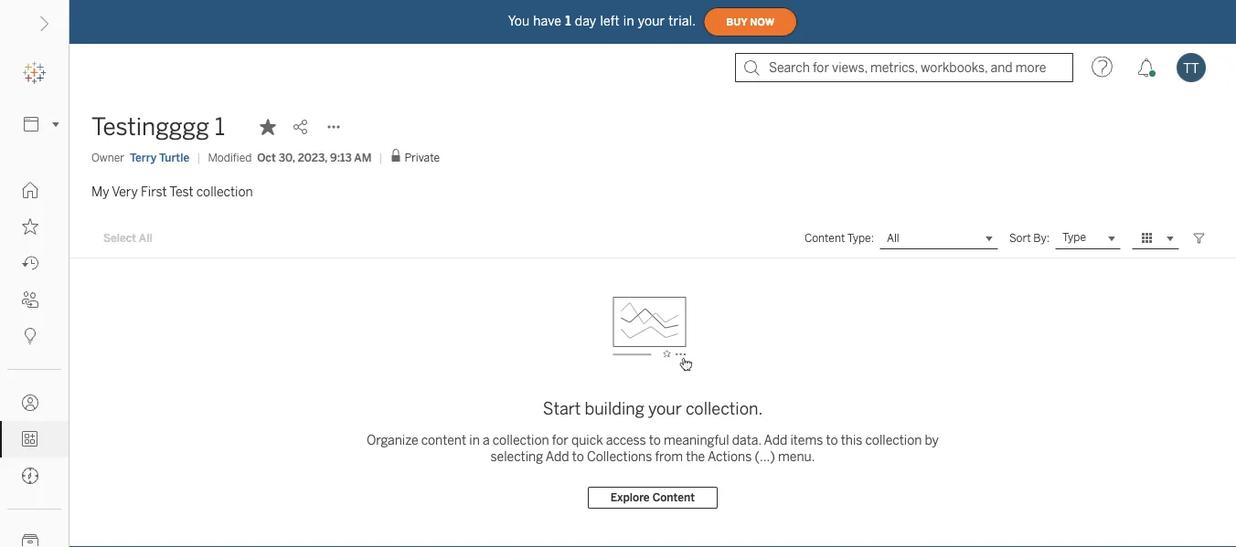 Task type: vqa. For each thing, say whether or not it's contained in the screenshot.
Site Status
no



Task type: locate. For each thing, give the bounding box(es) containing it.
organize
[[367, 433, 418, 448]]

collections
[[587, 449, 652, 465]]

0 horizontal spatial in
[[469, 433, 480, 448]]

add
[[764, 433, 788, 448], [546, 449, 569, 465]]

your up organize content in a collection for quick access to meaningful data. add items to this collection by selecting add to collections from the actions (...) menu.
[[648, 400, 682, 419]]

am
[[354, 151, 372, 164]]

explore
[[611, 492, 650, 505]]

select all
[[103, 232, 152, 245]]

content
[[421, 433, 466, 448]]

in
[[623, 13, 634, 29], [469, 433, 480, 448]]

left
[[600, 13, 620, 29]]

1 all from the left
[[139, 232, 152, 245]]

Search for views, metrics, workbooks, and more text field
[[735, 53, 1074, 82]]

collection.
[[686, 400, 763, 419]]

buy now
[[726, 16, 775, 28]]

add up (...)
[[764, 433, 788, 448]]

all
[[139, 232, 152, 245], [887, 232, 900, 245]]

1 horizontal spatial add
[[764, 433, 788, 448]]

2 all from the left
[[887, 232, 900, 245]]

you have 1 day left in your trial.
[[508, 13, 696, 29]]

data.
[[732, 433, 761, 448]]

|
[[197, 151, 201, 164], [379, 151, 383, 164]]

0 horizontal spatial |
[[197, 151, 201, 164]]

1 vertical spatial content
[[653, 492, 695, 505]]

0 vertical spatial in
[[623, 13, 634, 29]]

collection down modified
[[196, 184, 253, 199]]

1 up modified
[[215, 113, 225, 141]]

1 left day
[[565, 13, 571, 29]]

select
[[103, 232, 136, 245]]

your left trial.
[[638, 13, 665, 29]]

my very first test collection
[[91, 184, 253, 199]]

1 horizontal spatial 1
[[565, 13, 571, 29]]

menu.
[[778, 449, 815, 465]]

in right left
[[623, 13, 634, 29]]

actions
[[708, 449, 752, 465]]

to left this
[[826, 433, 838, 448]]

your
[[638, 13, 665, 29], [648, 400, 682, 419]]

1 vertical spatial in
[[469, 433, 480, 448]]

content down the from
[[653, 492, 695, 505]]

0 horizontal spatial content
[[653, 492, 695, 505]]

turtle
[[159, 151, 190, 164]]

0 horizontal spatial all
[[139, 232, 152, 245]]

to down the quick
[[572, 449, 584, 465]]

(...)
[[755, 449, 775, 465]]

1 horizontal spatial all
[[887, 232, 900, 245]]

have
[[533, 13, 562, 29]]

| right "turtle"
[[197, 151, 201, 164]]

0 horizontal spatial collection
[[196, 184, 253, 199]]

all inside dropdown button
[[887, 232, 900, 245]]

private
[[405, 151, 440, 165]]

2023,
[[298, 151, 327, 164]]

in left a
[[469, 433, 480, 448]]

1 vertical spatial 1
[[215, 113, 225, 141]]

explore content
[[611, 492, 695, 505]]

terry turtle link
[[130, 150, 190, 166]]

0 horizontal spatial 1
[[215, 113, 225, 141]]

collection for test
[[196, 184, 253, 199]]

1
[[565, 13, 571, 29], [215, 113, 225, 141]]

navigation panel element
[[0, 55, 69, 548]]

collection left by
[[866, 433, 922, 448]]

all right type:
[[887, 232, 900, 245]]

modified
[[208, 151, 252, 164]]

for
[[552, 433, 569, 448]]

this
[[841, 433, 863, 448]]

1 horizontal spatial |
[[379, 151, 383, 164]]

1 | from the left
[[197, 151, 201, 164]]

you
[[508, 13, 530, 29]]

| right am
[[379, 151, 383, 164]]

all inside button
[[139, 232, 152, 245]]

select all button
[[91, 228, 164, 250]]

start
[[543, 400, 581, 419]]

to
[[649, 433, 661, 448], [826, 433, 838, 448], [572, 449, 584, 465]]

sort by:
[[1009, 232, 1050, 245]]

very
[[112, 184, 138, 199]]

add down the "for"
[[546, 449, 569, 465]]

content
[[805, 232, 845, 245], [653, 492, 695, 505]]

collection
[[196, 184, 253, 199], [493, 433, 549, 448], [866, 433, 922, 448]]

content inside button
[[653, 492, 695, 505]]

1 horizontal spatial collection
[[493, 433, 549, 448]]

sort
[[1009, 232, 1031, 245]]

2 horizontal spatial collection
[[866, 433, 922, 448]]

content left type:
[[805, 232, 845, 245]]

all button
[[880, 228, 998, 250]]

0 vertical spatial content
[[805, 232, 845, 245]]

day
[[575, 13, 597, 29]]

1 horizontal spatial content
[[805, 232, 845, 245]]

0 horizontal spatial add
[[546, 449, 569, 465]]

1 vertical spatial add
[[546, 449, 569, 465]]

to up the from
[[649, 433, 661, 448]]

1 vertical spatial your
[[648, 400, 682, 419]]

all right select
[[139, 232, 152, 245]]

collection up selecting
[[493, 433, 549, 448]]



Task type: describe. For each thing, give the bounding box(es) containing it.
buy now button
[[703, 7, 798, 37]]

by:
[[1034, 232, 1050, 245]]

explore content button
[[588, 487, 718, 509]]

start building your collection.
[[543, 400, 763, 419]]

1 horizontal spatial in
[[623, 13, 634, 29]]

1 horizontal spatial to
[[649, 433, 661, 448]]

first
[[141, 184, 167, 199]]

content type:
[[805, 232, 874, 245]]

type
[[1063, 231, 1086, 244]]

owner
[[91, 151, 124, 164]]

items
[[790, 433, 823, 448]]

testingggg
[[91, 113, 209, 141]]

test
[[169, 184, 194, 199]]

trial.
[[669, 13, 696, 29]]

9:13
[[330, 151, 352, 164]]

owner terry turtle | modified oct 30, 2023, 9:13 am |
[[91, 151, 383, 164]]

oct
[[257, 151, 276, 164]]

2 | from the left
[[379, 151, 383, 164]]

organize content in a collection for quick access to meaningful data. add items to this collection by selecting add to collections from the actions (...) menu.
[[367, 433, 939, 465]]

access
[[606, 433, 646, 448]]

my
[[91, 184, 109, 199]]

meaningful
[[664, 433, 729, 448]]

a
[[483, 433, 490, 448]]

quick
[[571, 433, 603, 448]]

0 horizontal spatial to
[[572, 449, 584, 465]]

0 vertical spatial 1
[[565, 13, 571, 29]]

from
[[655, 449, 683, 465]]

type button
[[1055, 228, 1121, 250]]

building
[[585, 400, 645, 419]]

by
[[925, 433, 939, 448]]

in inside organize content in a collection for quick access to meaningful data. add items to this collection by selecting add to collections from the actions (...) menu.
[[469, 433, 480, 448]]

now
[[750, 16, 775, 28]]

grid view image
[[1139, 230, 1156, 247]]

terry
[[130, 151, 157, 164]]

testingggg 1
[[91, 113, 225, 141]]

collection for a
[[493, 433, 549, 448]]

30,
[[279, 151, 295, 164]]

selecting
[[491, 449, 543, 465]]

type:
[[847, 232, 874, 245]]

main navigation. press the up and down arrow keys to access links. element
[[0, 172, 69, 548]]

2 horizontal spatial to
[[826, 433, 838, 448]]

0 vertical spatial add
[[764, 433, 788, 448]]

buy
[[726, 16, 747, 28]]

0 vertical spatial your
[[638, 13, 665, 29]]

the
[[686, 449, 705, 465]]



